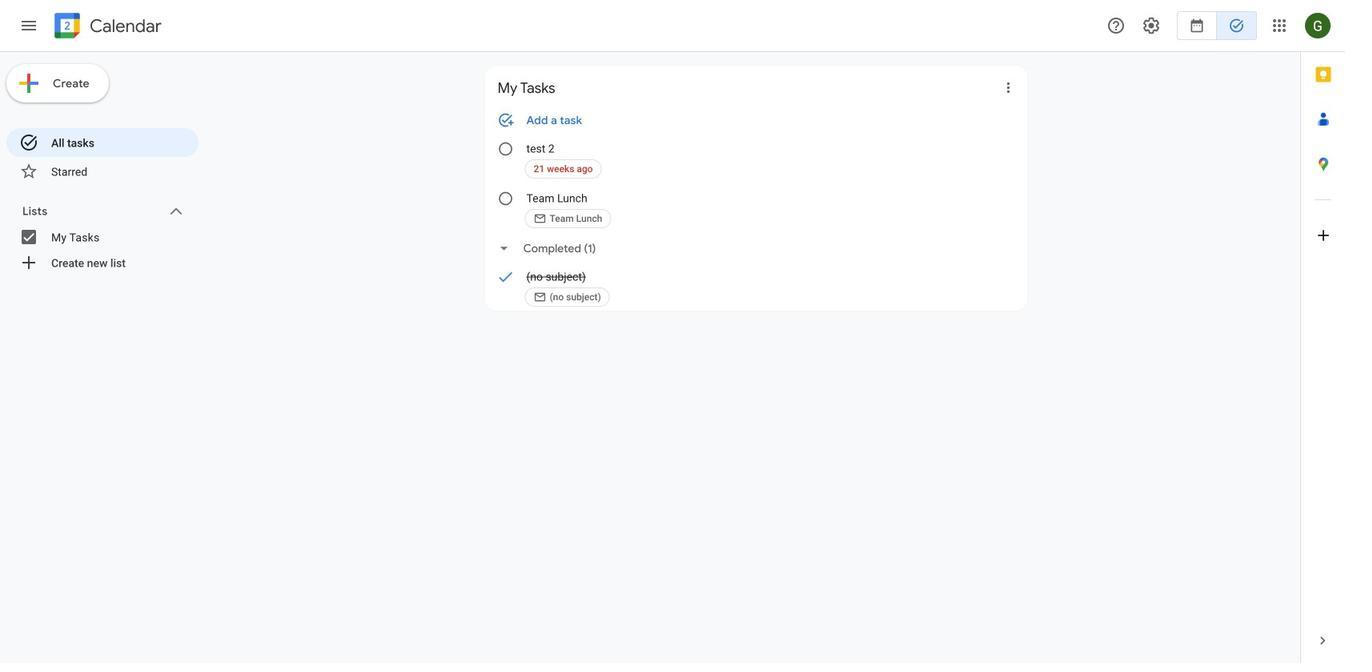 Task type: locate. For each thing, give the bounding box(es) containing it.
tab list
[[1302, 52, 1346, 618]]

support menu image
[[1107, 16, 1126, 35]]

heading inside calendar element
[[87, 16, 162, 36]]

heading
[[87, 16, 162, 36]]

settings menu image
[[1142, 16, 1161, 35]]



Task type: vqa. For each thing, say whether or not it's contained in the screenshot.
13 element
no



Task type: describe. For each thing, give the bounding box(es) containing it.
tasks sidebar image
[[19, 16, 38, 35]]

calendar element
[[51, 10, 162, 45]]



